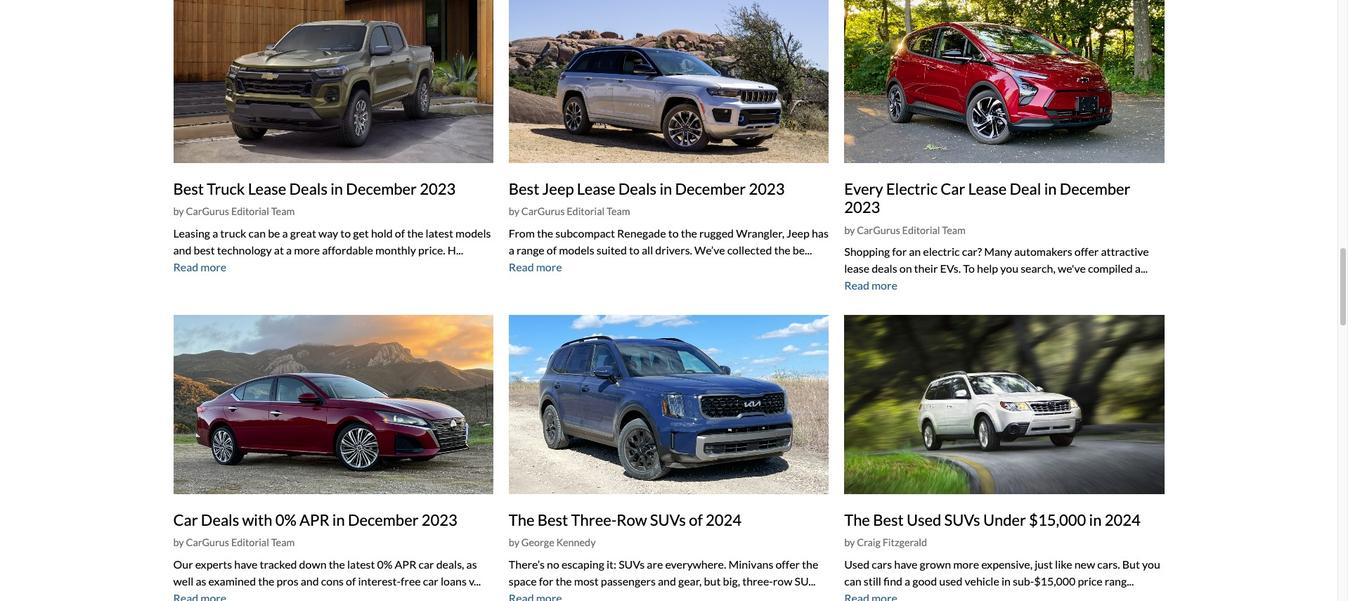 Task type: describe. For each thing, give the bounding box(es) containing it.
monthly
[[375, 243, 416, 256]]

offer inside there's no escaping it: suvs are everywhere. minivans offer the space for the most passengers and gear, but big, three-row su...
[[776, 557, 800, 571]]

team for deals
[[271, 536, 295, 548]]

2 horizontal spatial suvs
[[945, 510, 981, 529]]

down
[[299, 557, 327, 571]]

best up by craig fitzgerald on the right bottom of page
[[873, 510, 904, 529]]

0 horizontal spatial jeep
[[542, 179, 574, 198]]

to inside leasing a truck can be a great way to get hold of the latest models and best technology at a more affordable monthly price. h... read more
[[341, 226, 351, 240]]

rugged
[[700, 226, 734, 240]]

the up drivers.
[[681, 226, 697, 240]]

technology
[[217, 243, 272, 256]]

car deals with 0% apr in december 2023 link
[[173, 510, 458, 529]]

by craig fitzgerald
[[844, 536, 927, 548]]

affordable
[[322, 243, 373, 256]]

by for the best three-row suvs of 2024
[[509, 536, 520, 548]]

0 vertical spatial used
[[907, 510, 942, 529]]

$15,000 inside used cars have grown more expensive, just like new cars. but you can still find a good used vehicle in sub-$15,000 price rang...
[[1034, 574, 1076, 587]]

latest inside leasing a truck can be a great way to get hold of the latest models and best technology at a more affordable monthly price. h... read more
[[426, 226, 453, 240]]

evs.
[[940, 262, 961, 275]]

cars.
[[1098, 557, 1120, 571]]

on
[[900, 262, 912, 275]]

deals for jeep
[[618, 179, 657, 198]]

in inside 'every electric car lease deal in december 2023'
[[1044, 179, 1057, 198]]

the for the best three-row suvs of 2024
[[509, 510, 535, 529]]

you inside used cars have grown more expensive, just like new cars. but you can still find a good used vehicle in sub-$15,000 price rang...
[[1142, 557, 1161, 571]]

cargurus for deals
[[186, 536, 229, 548]]

loans
[[441, 574, 467, 587]]

in up our experts have tracked down the latest 0% apr car deals, as well as examined the pros and cons of interest-free car loans v...
[[332, 510, 345, 529]]

to
[[963, 262, 975, 275]]

grown
[[920, 557, 951, 571]]

electric
[[886, 179, 938, 198]]

the for the best used suvs under $15,000 in 2024
[[844, 510, 870, 529]]

best jeep lease deals in december 2023 link
[[509, 179, 785, 198]]

new
[[1075, 557, 1095, 571]]

h...
[[448, 243, 463, 256]]

jeep inside from the subcompact renegade to the rugged wrangler, jeep has a range of models suited to all drivers. we've collected the be... read more
[[787, 226, 810, 240]]

0 horizontal spatial as
[[196, 574, 206, 587]]

every electric car lease deal in december 2023 link
[[844, 179, 1131, 217]]

read more link for every electric car lease deal in december 2023
[[844, 279, 898, 292]]

1 horizontal spatial to
[[629, 243, 640, 256]]

shopping for an electric car? many automakers offer attractive lease deals on their evs. to help you search, we've compiled a... read more
[[844, 245, 1149, 292]]

find
[[884, 574, 903, 587]]

2 horizontal spatial to
[[668, 226, 679, 240]]

the best three-row suvs of 2024 image
[[509, 315, 829, 494]]

be...
[[793, 243, 812, 256]]

experts
[[195, 557, 232, 571]]

best jeep lease deals in december 2023
[[509, 179, 785, 198]]

collected
[[727, 243, 772, 256]]

of up everywhere.
[[689, 510, 703, 529]]

deals
[[872, 262, 898, 275]]

0 horizontal spatial 0%
[[275, 510, 296, 529]]

like
[[1055, 557, 1073, 571]]

1 vertical spatial car
[[423, 574, 439, 587]]

wrangler,
[[736, 226, 785, 240]]

the down no
[[556, 574, 572, 587]]

best truck lease deals in december 2023 image
[[173, 0, 493, 163]]

of inside leasing a truck can be a great way to get hold of the latest models and best technology at a more affordable monthly price. h... read more
[[395, 226, 405, 240]]

read inside leasing a truck can be a great way to get hold of the latest models and best technology at a more affordable monthly price. h... read more
[[173, 260, 198, 273]]

the up "su..."
[[802, 557, 819, 571]]

best jeep lease deals in december 2023 image
[[509, 0, 829, 163]]

by for the best used suvs under $15,000 in 2024
[[844, 536, 855, 548]]

a left truck
[[212, 226, 218, 240]]

editorial for jeep
[[567, 205, 605, 217]]

best
[[194, 243, 215, 256]]

used inside used cars have grown more expensive, just like new cars. but you can still find a good used vehicle in sub-$15,000 price rang...
[[844, 557, 870, 571]]

by cargurus editorial team for electric
[[844, 224, 966, 236]]

read inside from the subcompact renegade to the rugged wrangler, jeep has a range of models suited to all drivers. we've collected the be... read more
[[509, 260, 534, 273]]

by for every electric car lease deal in december 2023
[[844, 224, 855, 236]]

subcompact
[[556, 226, 615, 240]]

pros
[[277, 574, 299, 587]]

are
[[647, 557, 663, 571]]

big,
[[723, 574, 740, 587]]

cargurus for jeep
[[522, 205, 565, 217]]

cargurus for electric
[[857, 224, 900, 236]]

escaping
[[562, 557, 605, 571]]

everywhere.
[[665, 557, 726, 571]]

craig
[[857, 536, 881, 548]]

hold
[[371, 226, 393, 240]]

free
[[401, 574, 421, 587]]

search,
[[1021, 262, 1056, 275]]

used cars have grown more expensive, just like new cars. but you can still find a good used vehicle in sub-$15,000 price rang...
[[844, 557, 1161, 587]]

price
[[1078, 574, 1103, 587]]

the best three-row suvs of 2024 link
[[509, 510, 742, 529]]

well
[[173, 574, 194, 587]]

three-
[[743, 574, 773, 587]]

apr inside our experts have tracked down the latest 0% apr car deals, as well as examined the pros and cons of interest-free car loans v...
[[395, 557, 417, 571]]

2023 up price.
[[420, 179, 456, 198]]

2023 up wrangler,
[[749, 179, 785, 198]]

many
[[984, 245, 1012, 258]]

best truck lease deals in december 2023
[[173, 179, 456, 198]]

every
[[844, 179, 883, 198]]

more down the great
[[294, 243, 320, 256]]

attractive
[[1101, 245, 1149, 258]]

fitzgerald
[[883, 536, 927, 548]]

all
[[642, 243, 653, 256]]

by cargurus editorial team for truck
[[173, 205, 295, 217]]

and for there's
[[658, 574, 676, 587]]

best up "by george kennedy"
[[538, 510, 568, 529]]

from
[[509, 226, 535, 240]]

we've
[[1058, 262, 1086, 275]]

models inside leasing a truck can be a great way to get hold of the latest models and best technology at a more affordable monthly price. h... read more
[[456, 226, 491, 240]]

december inside 'every electric car lease deal in december 2023'
[[1060, 179, 1131, 198]]

just
[[1035, 557, 1053, 571]]

the best used suvs under $15,000 in 2024 link
[[844, 510, 1141, 529]]

a right the be
[[282, 226, 288, 240]]

deals,
[[436, 557, 464, 571]]

the best three-row suvs of 2024
[[509, 510, 742, 529]]

best up "from"
[[509, 179, 539, 198]]

read more link for best truck lease deals in december 2023
[[173, 260, 227, 273]]

automakers
[[1014, 245, 1073, 258]]

editorial for deals
[[231, 536, 269, 548]]

used
[[939, 574, 963, 587]]

still
[[864, 574, 882, 587]]

team for truck
[[271, 205, 295, 217]]

in up new
[[1089, 510, 1102, 529]]

sub-
[[1013, 574, 1034, 587]]

car deals with 0% apr in december 2023 image
[[173, 315, 493, 494]]

row
[[617, 510, 647, 529]]

interest-
[[358, 574, 401, 587]]

great
[[290, 226, 316, 240]]

at
[[274, 243, 284, 256]]

truck
[[207, 179, 245, 198]]

minivans
[[729, 557, 774, 571]]

good
[[913, 574, 937, 587]]

deal
[[1010, 179, 1041, 198]]

offer inside 'shopping for an electric car? many automakers offer attractive lease deals on their evs. to help you search, we've compiled a... read more'
[[1075, 245, 1099, 258]]

suvs for there's no escaping it: suvs are everywhere. minivans offer the space for the most passengers and gear, but big, three-row su...
[[619, 557, 645, 571]]

models inside from the subcompact renegade to the rugged wrangler, jeep has a range of models suited to all drivers. we've collected the be... read more
[[559, 243, 595, 256]]

price.
[[418, 243, 446, 256]]

the down tracked
[[258, 574, 274, 587]]

drivers.
[[655, 243, 693, 256]]

with
[[242, 510, 272, 529]]

vehicle
[[965, 574, 1000, 587]]

latest inside our experts have tracked down the latest 0% apr car deals, as well as examined the pros and cons of interest-free car loans v...
[[347, 557, 375, 571]]

the up range
[[537, 226, 553, 240]]



Task type: vqa. For each thing, say whether or not it's contained in the screenshot.
86 Great Deals Out Of 971 Listings Starting At $10,998
no



Task type: locate. For each thing, give the bounding box(es) containing it.
in right deal in the top right of the page
[[1044, 179, 1057, 198]]

in inside used cars have grown more expensive, just like new cars. but you can still find a good used vehicle in sub-$15,000 price rang...
[[1002, 574, 1011, 587]]

cargurus up shopping on the top right of page
[[857, 224, 900, 236]]

have up find
[[894, 557, 918, 571]]

every electric car lease deal in december 2023 image
[[844, 0, 1165, 163]]

a left range
[[509, 243, 515, 256]]

the up craig
[[844, 510, 870, 529]]

car up free
[[419, 557, 434, 571]]

0 vertical spatial latest
[[426, 226, 453, 240]]

lease for truck
[[248, 179, 286, 198]]

by up "from"
[[509, 205, 520, 217]]

car right electric at the right top
[[941, 179, 966, 198]]

our
[[173, 557, 193, 571]]

there's no escaping it: suvs are everywhere. minivans offer the space for the most passengers and gear, but big, three-row su...
[[509, 557, 819, 587]]

have for with
[[234, 557, 258, 571]]

read more link down best
[[173, 260, 227, 273]]

1 have from the left
[[234, 557, 258, 571]]

more
[[294, 243, 320, 256], [201, 260, 227, 273], [536, 260, 562, 273], [872, 279, 898, 292], [953, 557, 979, 571]]

our experts have tracked down the latest 0% apr car deals, as well as examined the pros and cons of interest-free car loans v...
[[173, 557, 481, 587]]

0 vertical spatial apr
[[299, 510, 329, 529]]

more inside 'shopping for an electric car? many automakers offer attractive lease deals on their evs. to help you search, we've compiled a... read more'
[[872, 279, 898, 292]]

truck
[[220, 226, 246, 240]]

by up leasing at left top
[[173, 205, 184, 217]]

row
[[773, 574, 793, 587]]

the up price.
[[407, 226, 424, 240]]

in up way
[[331, 179, 343, 198]]

deals
[[289, 179, 328, 198], [618, 179, 657, 198], [201, 510, 239, 529]]

kennedy
[[556, 536, 596, 548]]

used up still
[[844, 557, 870, 571]]

and down are
[[658, 574, 676, 587]]

way
[[318, 226, 338, 240]]

you
[[1001, 262, 1019, 275], [1142, 557, 1161, 571]]

car up our
[[173, 510, 198, 529]]

by left craig
[[844, 536, 855, 548]]

the best used suvs under $15,000 in 2024
[[844, 510, 1141, 529]]

0%
[[275, 510, 296, 529], [377, 557, 393, 571]]

of inside our experts have tracked down the latest 0% apr car deals, as well as examined the pros and cons of interest-free car loans v...
[[346, 574, 356, 587]]

most
[[574, 574, 599, 587]]

best truck lease deals in december 2023 link
[[173, 179, 456, 198]]

and down down
[[301, 574, 319, 587]]

1 horizontal spatial jeep
[[787, 226, 810, 240]]

1 horizontal spatial offer
[[1075, 245, 1099, 258]]

you right but
[[1142, 557, 1161, 571]]

by cargurus editorial team
[[173, 205, 295, 217], [509, 205, 630, 217], [844, 224, 966, 236], [173, 536, 295, 548]]

0 vertical spatial you
[[1001, 262, 1019, 275]]

0 horizontal spatial for
[[539, 574, 554, 587]]

and down leasing at left top
[[173, 243, 192, 256]]

2 horizontal spatial deals
[[618, 179, 657, 198]]

car right free
[[423, 574, 439, 587]]

0 vertical spatial for
[[892, 245, 907, 258]]

by for best jeep lease deals in december 2023
[[509, 205, 520, 217]]

1 vertical spatial used
[[844, 557, 870, 571]]

1 horizontal spatial apr
[[395, 557, 417, 571]]

2 horizontal spatial read
[[844, 279, 870, 292]]

december up rugged
[[675, 179, 746, 198]]

passengers
[[601, 574, 656, 587]]

1 horizontal spatial for
[[892, 245, 907, 258]]

0 vertical spatial $15,000
[[1029, 510, 1086, 529]]

suvs
[[650, 510, 686, 529], [945, 510, 981, 529], [619, 557, 645, 571]]

1 horizontal spatial 2024
[[1105, 510, 1141, 529]]

by cargurus editorial team for jeep
[[509, 205, 630, 217]]

team for jeep
[[607, 205, 630, 217]]

have inside used cars have grown more expensive, just like new cars. but you can still find a good used vehicle in sub-$15,000 price rang...
[[894, 557, 918, 571]]

0 horizontal spatial have
[[234, 557, 258, 571]]

1 vertical spatial $15,000
[[1034, 574, 1076, 587]]

of right cons
[[346, 574, 356, 587]]

no
[[547, 557, 560, 571]]

1 vertical spatial for
[[539, 574, 554, 587]]

more down best
[[201, 260, 227, 273]]

1 horizontal spatial lease
[[577, 179, 616, 198]]

a
[[212, 226, 218, 240], [282, 226, 288, 240], [286, 243, 292, 256], [509, 243, 515, 256], [905, 574, 911, 587]]

be
[[268, 226, 280, 240]]

1 horizontal spatial and
[[301, 574, 319, 587]]

have up examined on the bottom
[[234, 557, 258, 571]]

have inside our experts have tracked down the latest 0% apr car deals, as well as examined the pros and cons of interest-free car loans v...
[[234, 557, 258, 571]]

for left an
[[892, 245, 907, 258]]

0 vertical spatial car
[[419, 557, 434, 571]]

can inside leasing a truck can be a great way to get hold of the latest models and best technology at a more affordable monthly price. h... read more
[[249, 226, 266, 240]]

1 vertical spatial apr
[[395, 557, 417, 571]]

the
[[407, 226, 424, 240], [537, 226, 553, 240], [681, 226, 697, 240], [774, 243, 791, 256], [329, 557, 345, 571], [802, 557, 819, 571], [258, 574, 274, 587], [556, 574, 572, 587]]

by up our
[[173, 536, 184, 548]]

but
[[1123, 557, 1140, 571]]

leasing a truck can be a great way to get hold of the latest models and best technology at a more affordable monthly price. h... read more
[[173, 226, 491, 273]]

by left george
[[509, 536, 520, 548]]

used
[[907, 510, 942, 529], [844, 557, 870, 571]]

0 vertical spatial car
[[941, 179, 966, 198]]

car
[[419, 557, 434, 571], [423, 574, 439, 587]]

cars
[[872, 557, 892, 571]]

1 vertical spatial can
[[844, 574, 862, 587]]

2 2024 from the left
[[1105, 510, 1141, 529]]

under
[[983, 510, 1026, 529]]

by up shopping on the top right of page
[[844, 224, 855, 236]]

read more link for best jeep lease deals in december 2023
[[509, 260, 562, 273]]

editorial for electric
[[902, 224, 940, 236]]

lease inside 'every electric car lease deal in december 2023'
[[969, 179, 1007, 198]]

team for electric
[[942, 224, 966, 236]]

suvs for the best three-row suvs of 2024
[[650, 510, 686, 529]]

1 horizontal spatial as
[[467, 557, 477, 571]]

of inside from the subcompact renegade to the rugged wrangler, jeep has a range of models suited to all drivers. we've collected the be... read more
[[547, 243, 557, 256]]

1 vertical spatial jeep
[[787, 226, 810, 240]]

by cargurus editorial team up an
[[844, 224, 966, 236]]

apr
[[299, 510, 329, 529], [395, 557, 417, 571]]

the up cons
[[329, 557, 345, 571]]

george
[[522, 536, 554, 548]]

space
[[509, 574, 537, 587]]

0% right 'with'
[[275, 510, 296, 529]]

have for used
[[894, 557, 918, 571]]

latest up price.
[[426, 226, 453, 240]]

models down subcompact
[[559, 243, 595, 256]]

to left all
[[629, 243, 640, 256]]

su...
[[795, 574, 816, 587]]

0 horizontal spatial the
[[509, 510, 535, 529]]

it:
[[607, 557, 617, 571]]

lease up subcompact
[[577, 179, 616, 198]]

team up the be
[[271, 205, 295, 217]]

1 vertical spatial as
[[196, 574, 206, 587]]

2 horizontal spatial lease
[[969, 179, 1007, 198]]

december up the attractive
[[1060, 179, 1131, 198]]

1 horizontal spatial can
[[844, 574, 862, 587]]

the best used suvs under $15,000 in 2024 image
[[844, 315, 1165, 494]]

leasing
[[173, 226, 210, 240]]

1 horizontal spatial you
[[1142, 557, 1161, 571]]

0 vertical spatial 0%
[[275, 510, 296, 529]]

lease right truck
[[248, 179, 286, 198]]

as
[[467, 557, 477, 571], [196, 574, 206, 587]]

1 horizontal spatial read more link
[[509, 260, 562, 273]]

rang...
[[1105, 574, 1134, 587]]

latest up the interest-
[[347, 557, 375, 571]]

more inside from the subcompact renegade to the rugged wrangler, jeep has a range of models suited to all drivers. we've collected the be... read more
[[536, 260, 562, 273]]

1 vertical spatial you
[[1142, 557, 1161, 571]]

$15,000 down like
[[1034, 574, 1076, 587]]

team up renegade
[[607, 205, 630, 217]]

read down best
[[173, 260, 198, 273]]

more inside used cars have grown more expensive, just like new cars. but you can still find a good used vehicle in sub-$15,000 price rang...
[[953, 557, 979, 571]]

cargurus up "from"
[[522, 205, 565, 217]]

jeep
[[542, 179, 574, 198], [787, 226, 810, 240]]

0 horizontal spatial deals
[[201, 510, 239, 529]]

the up george
[[509, 510, 535, 529]]

suvs inside there's no escaping it: suvs are everywhere. minivans offer the space for the most passengers and gear, but big, three-row su...
[[619, 557, 645, 571]]

1 vertical spatial latest
[[347, 557, 375, 571]]

to up drivers.
[[668, 226, 679, 240]]

2024
[[706, 510, 742, 529], [1105, 510, 1141, 529]]

an
[[909, 245, 921, 258]]

0 horizontal spatial offer
[[776, 557, 800, 571]]

editorial up an
[[902, 224, 940, 236]]

can inside used cars have grown more expensive, just like new cars. but you can still find a good used vehicle in sub-$15,000 price rang...
[[844, 574, 862, 587]]

0 horizontal spatial read
[[173, 260, 198, 273]]

a right the at on the top of the page
[[286, 243, 292, 256]]

2 the from the left
[[844, 510, 870, 529]]

2023 up deals,
[[422, 510, 458, 529]]

1 horizontal spatial suvs
[[650, 510, 686, 529]]

2024 up but
[[1105, 510, 1141, 529]]

editorial down 'with'
[[231, 536, 269, 548]]

team up electric at top
[[942, 224, 966, 236]]

from the subcompact renegade to the rugged wrangler, jeep has a range of models suited to all drivers. we've collected the be... read more
[[509, 226, 829, 273]]

1 vertical spatial car
[[173, 510, 198, 529]]

0 horizontal spatial used
[[844, 557, 870, 571]]

december up the interest-
[[348, 510, 419, 529]]

1 2024 from the left
[[706, 510, 742, 529]]

0 horizontal spatial lease
[[248, 179, 286, 198]]

read
[[173, 260, 198, 273], [509, 260, 534, 273], [844, 279, 870, 292]]

and inside there's no escaping it: suvs are everywhere. minivans offer the space for the most passengers and gear, but big, three-row su...
[[658, 574, 676, 587]]

and inside our experts have tracked down the latest 0% apr car deals, as well as examined the pros and cons of interest-free car loans v...
[[301, 574, 319, 587]]

2 have from the left
[[894, 557, 918, 571]]

tracked
[[260, 557, 297, 571]]

we've
[[695, 243, 725, 256]]

but
[[704, 574, 721, 587]]

cargurus up experts
[[186, 536, 229, 548]]

and inside leasing a truck can be a great way to get hold of the latest models and best technology at a more affordable monthly price. h... read more
[[173, 243, 192, 256]]

deals up renegade
[[618, 179, 657, 198]]

for
[[892, 245, 907, 258], [539, 574, 554, 587]]

for inside there's no escaping it: suvs are everywhere. minivans offer the space for the most passengers and gear, but big, three-row su...
[[539, 574, 554, 587]]

2 lease from the left
[[577, 179, 616, 198]]

1 vertical spatial offer
[[776, 557, 800, 571]]

2023 inside 'every electric car lease deal in december 2023'
[[844, 198, 880, 217]]

in
[[331, 179, 343, 198], [660, 179, 672, 198], [1044, 179, 1057, 198], [332, 510, 345, 529], [1089, 510, 1102, 529], [1002, 574, 1011, 587]]

1 horizontal spatial the
[[844, 510, 870, 529]]

cons
[[321, 574, 344, 587]]

as up v...
[[467, 557, 477, 571]]

2023 up shopping on the top right of page
[[844, 198, 880, 217]]

0 vertical spatial jeep
[[542, 179, 574, 198]]

1 horizontal spatial read
[[509, 260, 534, 273]]

car inside 'every electric car lease deal in december 2023'
[[941, 179, 966, 198]]

more down range
[[536, 260, 562, 273]]

as right well
[[196, 574, 206, 587]]

more down deals
[[872, 279, 898, 292]]

offer up row
[[776, 557, 800, 571]]

0 horizontal spatial can
[[249, 226, 266, 240]]

there's
[[509, 557, 545, 571]]

to left get
[[341, 226, 351, 240]]

team up tracked
[[271, 536, 295, 548]]

editorial for truck
[[231, 205, 269, 217]]

lease for jeep
[[577, 179, 616, 198]]

december up the 'hold'
[[346, 179, 417, 198]]

by cargurus editorial team for deals
[[173, 536, 295, 548]]

v...
[[469, 574, 481, 587]]

0 vertical spatial can
[[249, 226, 266, 240]]

models
[[456, 226, 491, 240], [559, 243, 595, 256]]

by cargurus editorial team up subcompact
[[509, 205, 630, 217]]

a inside from the subcompact renegade to the rugged wrangler, jeep has a range of models suited to all drivers. we've collected the be... read more
[[509, 243, 515, 256]]

0 vertical spatial models
[[456, 226, 491, 240]]

0 horizontal spatial suvs
[[619, 557, 645, 571]]

shopping
[[844, 245, 890, 258]]

examined
[[208, 574, 256, 587]]

cargurus up leasing at left top
[[186, 205, 229, 217]]

gear,
[[678, 574, 702, 587]]

a...
[[1135, 262, 1148, 275]]

get
[[353, 226, 369, 240]]

read down lease
[[844, 279, 870, 292]]

of up monthly
[[395, 226, 405, 240]]

the inside leasing a truck can be a great way to get hold of the latest models and best technology at a more affordable monthly price. h... read more
[[407, 226, 424, 240]]

suited
[[597, 243, 627, 256]]

1 horizontal spatial 0%
[[377, 557, 393, 571]]

by for car deals with 0% apr in december 2023
[[173, 536, 184, 548]]

jeep up subcompact
[[542, 179, 574, 198]]

0 horizontal spatial and
[[173, 243, 192, 256]]

you inside 'shopping for an electric car? many automakers offer attractive lease deals on their evs. to help you search, we've compiled a... read more'
[[1001, 262, 1019, 275]]

1 vertical spatial 0%
[[377, 557, 393, 571]]

for down no
[[539, 574, 554, 587]]

0% inside our experts have tracked down the latest 0% apr car deals, as well as examined the pros and cons of interest-free car loans v...
[[377, 557, 393, 571]]

0 horizontal spatial to
[[341, 226, 351, 240]]

deals for truck
[[289, 179, 328, 198]]

every electric car lease deal in december 2023
[[844, 179, 1131, 217]]

3 lease from the left
[[969, 179, 1007, 198]]

1 the from the left
[[509, 510, 535, 529]]

0 horizontal spatial car
[[173, 510, 198, 529]]

lease left deal in the top right of the page
[[969, 179, 1007, 198]]

offer up we've
[[1075, 245, 1099, 258]]

in up renegade
[[660, 179, 672, 198]]

0 horizontal spatial latest
[[347, 557, 375, 571]]

0 vertical spatial as
[[467, 557, 477, 571]]

1 horizontal spatial latest
[[426, 226, 453, 240]]

suvs up passengers
[[619, 557, 645, 571]]

you down many at top right
[[1001, 262, 1019, 275]]

suvs right row
[[650, 510, 686, 529]]

by cargurus editorial team up truck
[[173, 205, 295, 217]]

and for leasing
[[173, 243, 192, 256]]

apr up free
[[395, 557, 417, 571]]

apr up down
[[299, 510, 329, 529]]

read more link
[[173, 260, 227, 273], [509, 260, 562, 273], [844, 279, 898, 292]]

for inside 'shopping for an electric car? many automakers offer attractive lease deals on their evs. to help you search, we've compiled a... read more'
[[892, 245, 907, 258]]

by for best truck lease deals in december 2023
[[173, 205, 184, 217]]

1 vertical spatial models
[[559, 243, 595, 256]]

0 vertical spatial offer
[[1075, 245, 1099, 258]]

a inside used cars have grown more expensive, just like new cars. but you can still find a good used vehicle in sub-$15,000 price rang...
[[905, 574, 911, 587]]

2 horizontal spatial and
[[658, 574, 676, 587]]

$15,000
[[1029, 510, 1086, 529], [1034, 574, 1076, 587]]

1 horizontal spatial used
[[907, 510, 942, 529]]

0 horizontal spatial models
[[456, 226, 491, 240]]

a right find
[[905, 574, 911, 587]]

the left be...
[[774, 243, 791, 256]]

help
[[977, 262, 998, 275]]

can
[[249, 226, 266, 240], [844, 574, 862, 587]]

1 horizontal spatial deals
[[289, 179, 328, 198]]

0 horizontal spatial read more link
[[173, 260, 227, 273]]

0 horizontal spatial apr
[[299, 510, 329, 529]]

expensive,
[[982, 557, 1033, 571]]

by cargurus editorial team up experts
[[173, 536, 295, 548]]

to
[[341, 226, 351, 240], [668, 226, 679, 240], [629, 243, 640, 256]]

three-
[[571, 510, 617, 529]]

2024 up minivans
[[706, 510, 742, 529]]

read inside 'shopping for an electric car? many automakers offer attractive lease deals on their evs. to help you search, we've compiled a... read more'
[[844, 279, 870, 292]]

1 lease from the left
[[248, 179, 286, 198]]

best left truck
[[173, 179, 204, 198]]

suvs left 'under'
[[945, 510, 981, 529]]

1 horizontal spatial models
[[559, 243, 595, 256]]

0% up the interest-
[[377, 557, 393, 571]]

has
[[812, 226, 829, 240]]

0 horizontal spatial you
[[1001, 262, 1019, 275]]

deals left 'with'
[[201, 510, 239, 529]]

the
[[509, 510, 535, 529], [844, 510, 870, 529]]

electric
[[923, 245, 960, 258]]

cargurus for truck
[[186, 205, 229, 217]]

2 horizontal spatial read more link
[[844, 279, 898, 292]]

1 horizontal spatial car
[[941, 179, 966, 198]]

1 horizontal spatial have
[[894, 557, 918, 571]]

0 horizontal spatial 2024
[[706, 510, 742, 529]]



